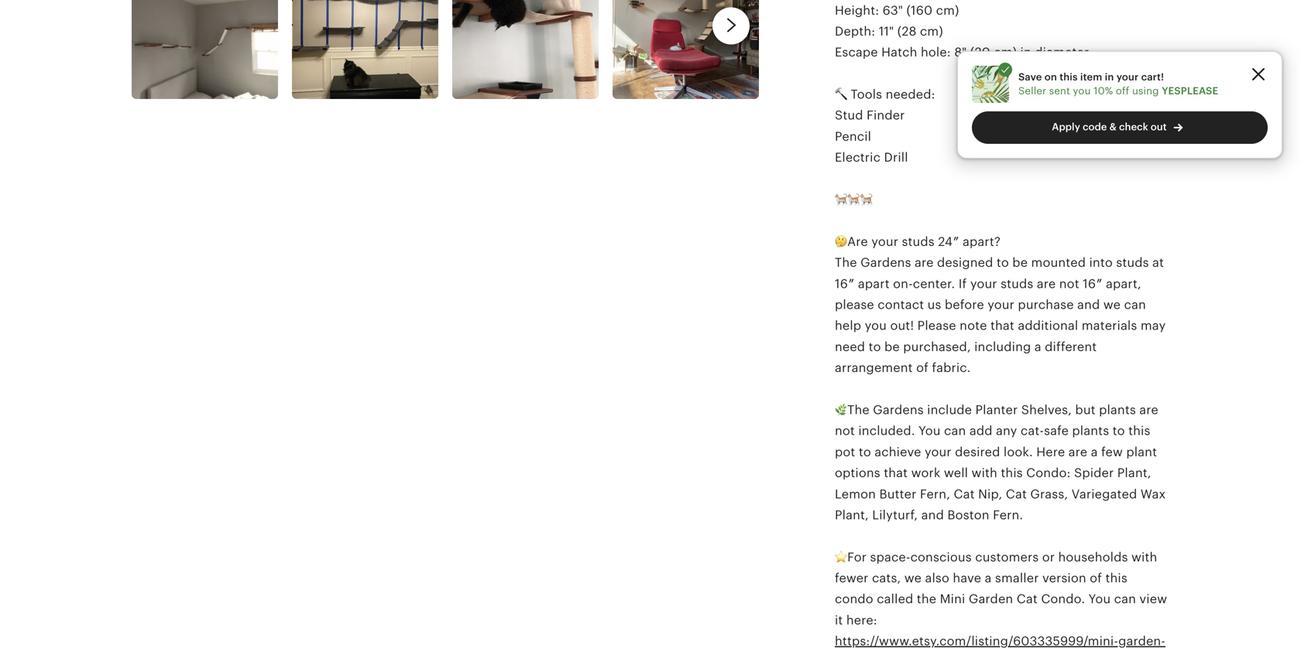 Task type: locate. For each thing, give the bounding box(es) containing it.
0 horizontal spatial and
[[921, 509, 944, 523]]

you down 'include' at bottom
[[919, 425, 941, 438]]

cat-
[[1021, 425, 1044, 438]]

save
[[1018, 71, 1042, 83]]

2 vertical spatial studs
[[1001, 277, 1033, 291]]

1 horizontal spatial you
[[1089, 593, 1111, 607]]

center.
[[913, 277, 955, 291]]

you inside 🤔are your studs 24″ apart? the gardens are designed to be mounted into studs at 16″ apart on-center. if your studs are not 16″ apart, please contact us before your purchase and we can help you out! please note that additional materials may need to be purchased, including a different arrangement of fabric.
[[865, 319, 887, 333]]

can
[[1124, 298, 1146, 312], [944, 425, 966, 438], [1114, 593, 1136, 607]]

16″
[[835, 277, 855, 291], [1083, 277, 1103, 291]]

1 horizontal spatial you
[[1073, 85, 1091, 97]]

not inside "🌿the gardens include planter shelves, but plants are not included. you can add any cat-safe plants to this pot to achieve your desired look. here are a few plant options that work well with this condo: spider plant, lemon butter fern, cat nip, cat grass, variegated wax plant, lilyturf, and boston fern."
[[835, 425, 855, 438]]

that
[[991, 319, 1015, 333], [884, 467, 908, 481]]

not
[[1059, 277, 1079, 291], [835, 425, 855, 438]]

0 horizontal spatial you
[[919, 425, 941, 438]]

in up save
[[1020, 45, 1032, 59]]

of down purchased,
[[916, 361, 929, 375]]

1 vertical spatial a
[[1091, 446, 1098, 460]]

a inside 🤔are your studs 24″ apart? the gardens are designed to be mounted into studs at 16″ apart on-center. if your studs are not 16″ apart, please contact us before your purchase and we can help you out! please note that additional materials may need to be purchased, including a different arrangement of fabric.
[[1035, 340, 1041, 354]]

0 horizontal spatial a
[[985, 572, 992, 586]]

1 vertical spatial studs
[[1116, 256, 1149, 270]]

included.
[[858, 425, 915, 438]]

apply
[[1052, 121, 1080, 133]]

code
[[1083, 121, 1107, 133]]

that inside "🌿the gardens include planter shelves, but plants are not included. you can add any cat-safe plants to this pot to achieve your desired look. here are a few plant options that work well with this condo: spider plant, lemon butter fern, cat nip, cat grass, variegated wax plant, lilyturf, and boston fern."
[[884, 467, 908, 481]]

that down 'achieve'
[[884, 467, 908, 481]]

apply code & check out
[[1052, 121, 1167, 133]]

if
[[959, 277, 967, 291]]

cat
[[954, 488, 975, 502], [1006, 488, 1027, 502], [1017, 593, 1038, 607]]

10%
[[1094, 85, 1113, 97]]

1 vertical spatial in
[[1105, 71, 1114, 83]]

escape
[[835, 45, 878, 59]]

with up view
[[1131, 551, 1157, 565]]

1 vertical spatial you
[[865, 319, 887, 333]]

🔨
[[835, 88, 847, 101]]

0 horizontal spatial studs
[[902, 235, 935, 249]]

0 vertical spatial with
[[972, 467, 998, 481]]

your right 🤔are
[[871, 235, 898, 249]]

0 horizontal spatial not
[[835, 425, 855, 438]]

materials
[[1082, 319, 1137, 333]]

are
[[915, 256, 934, 270], [1037, 277, 1056, 291], [1139, 403, 1159, 417], [1069, 446, 1088, 460]]

0 vertical spatial studs
[[902, 235, 935, 249]]

0 vertical spatial that
[[991, 319, 1015, 333]]

1 horizontal spatial studs
[[1001, 277, 1033, 291]]

be
[[1012, 256, 1028, 270], [884, 340, 900, 354]]

butter
[[879, 488, 917, 502]]

a right have
[[985, 572, 992, 586]]

apart?
[[963, 235, 1001, 249]]

drill
[[884, 151, 908, 165]]

gardens inside 🤔are your studs 24″ apart? the gardens are designed to be mounted into studs at 16″ apart on-center. if your studs are not 16″ apart, please contact us before your purchase and we can help you out! please note that additional materials may need to be purchased, including a different arrangement of fabric.
[[861, 256, 911, 270]]

2 vertical spatial cm)
[[994, 45, 1017, 59]]

1 vertical spatial with
[[1131, 551, 1157, 565]]

you down item on the top right of page
[[1073, 85, 1091, 97]]

2 16″ from the left
[[1083, 277, 1103, 291]]

we left also
[[904, 572, 922, 586]]

you inside ⭐for space-conscious customers or households with fewer cats, we also have a smaller version of this condo called the mini garden cat condo. you can view it here: https://www.etsy.com/listing/603335999/mini-garden-
[[1089, 593, 1111, 607]]

we up materials
[[1103, 298, 1121, 312]]

1 horizontal spatial 16″
[[1083, 277, 1103, 291]]

1 horizontal spatial and
[[1077, 298, 1100, 312]]

condo:
[[1026, 467, 1071, 481]]

you right condo.
[[1089, 593, 1111, 607]]

electric
[[835, 151, 881, 165]]

1 vertical spatial not
[[835, 425, 855, 438]]

16″ down into
[[1083, 277, 1103, 291]]

0 vertical spatial cm)
[[936, 3, 959, 17]]

1 vertical spatial and
[[921, 509, 944, 523]]

plant,
[[1117, 467, 1151, 481], [835, 509, 869, 523]]

1 horizontal spatial in
[[1105, 71, 1114, 83]]

with inside "🌿the gardens include planter shelves, but plants are not included. you can add any cat-safe plants to this pot to achieve your desired look. here are a few plant options that work well with this condo: spider plant, lemon butter fern, cat nip, cat grass, variegated wax plant, lilyturf, and boston fern."
[[972, 467, 998, 481]]

can down 'include' at bottom
[[944, 425, 966, 438]]

0 vertical spatial can
[[1124, 298, 1146, 312]]

63"
[[883, 3, 903, 17]]

1 vertical spatial of
[[1090, 572, 1102, 586]]

that up including
[[991, 319, 1015, 333]]

1 vertical spatial we
[[904, 572, 922, 586]]

🐈🐈🐈
[[835, 193, 872, 207]]

1 vertical spatial gardens
[[873, 403, 924, 417]]

save on this item in your cart! seller sent you 10% off using yesplease
[[1018, 71, 1218, 97]]

a down additional
[[1035, 340, 1041, 354]]

0 vertical spatial in
[[1020, 45, 1032, 59]]

nip,
[[978, 488, 1002, 502]]

mini
[[940, 593, 965, 607]]

0 horizontal spatial of
[[916, 361, 929, 375]]

gardens
[[861, 256, 911, 270], [873, 403, 924, 417]]

help
[[835, 319, 861, 333]]

cat up "boston"
[[954, 488, 975, 502]]

a inside "🌿the gardens include planter shelves, but plants are not included. you can add any cat-safe plants to this pot to achieve your desired look. here are a few plant options that work well with this condo: spider plant, lemon butter fern, cat nip, cat grass, variegated wax plant, lilyturf, and boston fern."
[[1091, 446, 1098, 460]]

and down fern,
[[921, 509, 944, 523]]

0 vertical spatial plants
[[1099, 403, 1136, 417]]

different
[[1045, 340, 1097, 354]]

plants down but
[[1072, 425, 1109, 438]]

and up materials
[[1077, 298, 1100, 312]]

of down households
[[1090, 572, 1102, 586]]

households
[[1058, 551, 1128, 565]]

tools
[[851, 88, 882, 101]]

0 vertical spatial not
[[1059, 277, 1079, 291]]

with
[[972, 467, 998, 481], [1131, 551, 1157, 565]]

2 horizontal spatial a
[[1091, 446, 1098, 460]]

spider
[[1074, 467, 1114, 481]]

0 vertical spatial gardens
[[861, 256, 911, 270]]

0 vertical spatial we
[[1103, 298, 1121, 312]]

1 horizontal spatial we
[[1103, 298, 1121, 312]]

be down out!
[[884, 340, 900, 354]]

1 horizontal spatial not
[[1059, 277, 1079, 291]]

a left 'few'
[[1091, 446, 1098, 460]]

your
[[1117, 71, 1139, 83], [871, 235, 898, 249], [970, 277, 997, 291], [988, 298, 1015, 312], [925, 446, 952, 460]]

gardens up included.
[[873, 403, 924, 417]]

1 horizontal spatial that
[[991, 319, 1015, 333]]

purchase
[[1018, 298, 1074, 312]]

not down mounted
[[1059, 277, 1079, 291]]

0 vertical spatial be
[[1012, 256, 1028, 270]]

0 vertical spatial you
[[919, 425, 941, 438]]

at
[[1152, 256, 1164, 270]]

of
[[916, 361, 929, 375], [1090, 572, 1102, 586]]

are up purchase
[[1037, 277, 1056, 291]]

studs up apart,
[[1116, 256, 1149, 270]]

with up nip,
[[972, 467, 998, 481]]

check
[[1119, 121, 1148, 133]]

lilyturf,
[[872, 509, 918, 523]]

0 horizontal spatial with
[[972, 467, 998, 481]]

🤔are
[[835, 235, 868, 249]]

0 horizontal spatial be
[[884, 340, 900, 354]]

cat up fern.
[[1006, 488, 1027, 502]]

including
[[974, 340, 1031, 354]]

0 horizontal spatial in
[[1020, 45, 1032, 59]]

1 vertical spatial you
[[1089, 593, 1111, 607]]

studs left 24″
[[902, 235, 935, 249]]

0 horizontal spatial plant,
[[835, 509, 869, 523]]

in up 10%
[[1105, 71, 1114, 83]]

your right 'before'
[[988, 298, 1015, 312]]

safe
[[1044, 425, 1069, 438]]

can down apart,
[[1124, 298, 1146, 312]]

or
[[1042, 551, 1055, 565]]

not up pot
[[835, 425, 855, 438]]

plant, down "plant"
[[1117, 467, 1151, 481]]

in inside height: 63" (160 cm) depth: 11" (28 cm) escape hatch hole: 8" (20 cm) in diameter
[[1020, 45, 1032, 59]]

please
[[835, 298, 874, 312]]

and
[[1077, 298, 1100, 312], [921, 509, 944, 523]]

fern.
[[993, 509, 1023, 523]]

seller
[[1018, 85, 1046, 97]]

yesplease
[[1162, 85, 1218, 97]]

few
[[1101, 446, 1123, 460]]

1 horizontal spatial a
[[1035, 340, 1041, 354]]

1 vertical spatial that
[[884, 467, 908, 481]]

cat down smaller
[[1017, 593, 1038, 607]]

0 horizontal spatial that
[[884, 467, 908, 481]]

in
[[1020, 45, 1032, 59], [1105, 71, 1114, 83]]

this up sent
[[1060, 71, 1078, 83]]

you
[[1073, 85, 1091, 97], [865, 319, 887, 333]]

1 horizontal spatial plant,
[[1117, 467, 1151, 481]]

customers
[[975, 551, 1039, 565]]

studs up purchase
[[1001, 277, 1033, 291]]

cm) right (20
[[994, 45, 1017, 59]]

0 horizontal spatial 16″
[[835, 277, 855, 291]]

be left mounted
[[1012, 256, 1028, 270]]

you
[[919, 425, 941, 438], [1089, 593, 1111, 607]]

and inside "🌿the gardens include planter shelves, but plants are not included. you can add any cat-safe plants to this pot to achieve your desired look. here are a few plant options that work well with this condo: spider plant, lemon butter fern, cat nip, cat grass, variegated wax plant, lilyturf, and boston fern."
[[921, 509, 944, 523]]

not inside 🤔are your studs 24″ apart? the gardens are designed to be mounted into studs at 16″ apart on-center. if your studs are not 16″ apart, please contact us before your purchase and we can help you out! please note that additional materials may need to be purchased, including a different arrangement of fabric.
[[1059, 277, 1079, 291]]

boston
[[947, 509, 990, 523]]

garden
[[969, 593, 1013, 607]]

but
[[1075, 403, 1096, 417]]

of inside 🤔are your studs 24″ apart? the gardens are designed to be mounted into studs at 16″ apart on-center. if your studs are not 16″ apart, please contact us before your purchase and we can help you out! please note that additional materials may need to be purchased, including a different arrangement of fabric.
[[916, 361, 929, 375]]

need
[[835, 340, 865, 354]]

your up off
[[1117, 71, 1139, 83]]

2 vertical spatial can
[[1114, 593, 1136, 607]]

cm) up hole:
[[920, 24, 943, 38]]

0 vertical spatial of
[[916, 361, 929, 375]]

1 vertical spatial can
[[944, 425, 966, 438]]

we
[[1103, 298, 1121, 312], [904, 572, 922, 586]]

this down households
[[1106, 572, 1128, 586]]

1 horizontal spatial of
[[1090, 572, 1102, 586]]

stud
[[835, 109, 863, 123]]

this up "plant"
[[1128, 425, 1150, 438]]

can left view
[[1114, 593, 1136, 607]]

16″ down the
[[835, 277, 855, 291]]

we inside 🤔are your studs 24″ apart? the gardens are designed to be mounted into studs at 16″ apart on-center. if your studs are not 16″ apart, please contact us before your purchase and we can help you out! please note that additional materials may need to be purchased, including a different arrangement of fabric.
[[1103, 298, 1121, 312]]

cm) right (160
[[936, 3, 959, 17]]

you inside save on this item in your cart! seller sent you 10% off using yesplease
[[1073, 85, 1091, 97]]

2 vertical spatial a
[[985, 572, 992, 586]]

gardens up apart on the right of page
[[861, 256, 911, 270]]

1 vertical spatial plant,
[[835, 509, 869, 523]]

1 horizontal spatial with
[[1131, 551, 1157, 565]]

0 vertical spatial a
[[1035, 340, 1041, 354]]

0 vertical spatial you
[[1073, 85, 1091, 97]]

you left out!
[[865, 319, 887, 333]]

to up 'few'
[[1113, 425, 1125, 438]]

your up work
[[925, 446, 952, 460]]

plants right but
[[1099, 403, 1136, 417]]

0 horizontal spatial you
[[865, 319, 887, 333]]

cm)
[[936, 3, 959, 17], [920, 24, 943, 38], [994, 45, 1017, 59]]

0 vertical spatial and
[[1077, 298, 1100, 312]]

sent
[[1049, 85, 1070, 97]]

hatch
[[881, 45, 917, 59]]

&
[[1109, 121, 1117, 133]]

0 horizontal spatial we
[[904, 572, 922, 586]]

plant, down lemon
[[835, 509, 869, 523]]



Task type: vqa. For each thing, say whether or not it's contained in the screenshot.
shops
no



Task type: describe. For each thing, give the bounding box(es) containing it.
8"
[[954, 45, 967, 59]]

we inside ⭐for space-conscious customers or households with fewer cats, we also have a smaller version of this condo called the mini garden cat condo. you can view it here: https://www.etsy.com/listing/603335999/mini-garden-
[[904, 572, 922, 586]]

garden-
[[1118, 635, 1166, 649]]

designed
[[937, 256, 993, 270]]

item
[[1080, 71, 1102, 83]]

please
[[918, 319, 956, 333]]

fern,
[[920, 488, 950, 502]]

are up "plant"
[[1139, 403, 1159, 417]]

include
[[927, 403, 972, 417]]

shelves,
[[1021, 403, 1072, 417]]

here:
[[846, 614, 877, 628]]

this inside ⭐for space-conscious customers or households with fewer cats, we also have a smaller version of this condo called the mini garden cat condo. you can view it here: https://www.etsy.com/listing/603335999/mini-garden-
[[1106, 572, 1128, 586]]

plant
[[1126, 446, 1157, 460]]

needed:
[[886, 88, 935, 101]]

are up center. at the top right of the page
[[915, 256, 934, 270]]

pot
[[835, 446, 855, 460]]

arrangement
[[835, 361, 913, 375]]

and inside 🤔are your studs 24″ apart? the gardens are designed to be mounted into studs at 16″ apart on-center. if your studs are not 16″ apart, please contact us before your purchase and we can help you out! please note that additional materials may need to be purchased, including a different arrangement of fabric.
[[1077, 298, 1100, 312]]

add
[[970, 425, 993, 438]]

wax
[[1141, 488, 1166, 502]]

your inside "🌿the gardens include planter shelves, but plants are not included. you can add any cat-safe plants to this pot to achieve your desired look. here are a few plant options that work well with this condo: spider plant, lemon butter fern, cat nip, cat grass, variegated wax plant, lilyturf, and boston fern."
[[925, 446, 952, 460]]

(160
[[907, 3, 933, 17]]

variegated
[[1072, 488, 1137, 502]]

condo
[[835, 593, 873, 607]]

this inside save on this item in your cart! seller sent you 10% off using yesplease
[[1060, 71, 1078, 83]]

0 vertical spatial plant,
[[1117, 467, 1151, 481]]

🌿the gardens include planter shelves, but plants are not included. you can add any cat-safe plants to this pot to achieve your desired look. here are a few plant options that work well with this condo: spider plant, lemon butter fern, cat nip, cat grass, variegated wax plant, lilyturf, and boston fern.
[[835, 403, 1166, 523]]

conscious
[[910, 551, 972, 565]]

finder
[[867, 109, 905, 123]]

us
[[928, 298, 941, 312]]

to right pot
[[859, 446, 871, 460]]

out!
[[890, 319, 914, 333]]

to down "apart?"
[[997, 256, 1009, 270]]

cat inside ⭐for space-conscious customers or households with fewer cats, we also have a smaller version of this condo called the mini garden cat condo. you can view it here: https://www.etsy.com/listing/603335999/mini-garden-
[[1017, 593, 1038, 607]]

have
[[953, 572, 981, 586]]

using
[[1132, 85, 1159, 97]]

condo.
[[1041, 593, 1085, 607]]

lemon
[[835, 488, 876, 502]]

height: 63" (160 cm) depth: 11" (28 cm) escape hatch hole: 8" (20 cm) in diameter
[[835, 3, 1089, 59]]

can inside ⭐for space-conscious customers or households with fewer cats, we also have a smaller version of this condo called the mini garden cat condo. you can view it here: https://www.etsy.com/listing/603335999/mini-garden-
[[1114, 593, 1136, 607]]

a inside ⭐for space-conscious customers or households with fewer cats, we also have a smaller version of this condo called the mini garden cat condo. you can view it here: https://www.etsy.com/listing/603335999/mini-garden-
[[985, 572, 992, 586]]

https://www.etsy.com/listing/603335999/mini-
[[835, 635, 1118, 649]]

this down "look."
[[1001, 467, 1023, 481]]

space-
[[870, 551, 910, 565]]

smaller
[[995, 572, 1039, 586]]

grass,
[[1030, 488, 1068, 502]]

2 horizontal spatial studs
[[1116, 256, 1149, 270]]

to up arrangement
[[869, 340, 881, 354]]

view
[[1140, 593, 1167, 607]]

1 horizontal spatial be
[[1012, 256, 1028, 270]]

1 vertical spatial plants
[[1072, 425, 1109, 438]]

1 vertical spatial cm)
[[920, 24, 943, 38]]

also
[[925, 572, 949, 586]]

of inside ⭐for space-conscious customers or households with fewer cats, we also have a smaller version of this condo called the mini garden cat condo. you can view it here: https://www.etsy.com/listing/603335999/mini-garden-
[[1090, 572, 1102, 586]]

version
[[1042, 572, 1086, 586]]

1 vertical spatial be
[[884, 340, 900, 354]]

24″
[[938, 235, 959, 249]]

planter
[[975, 403, 1018, 417]]

hole:
[[921, 45, 951, 59]]

purchased,
[[903, 340, 971, 354]]

your right if
[[970, 277, 997, 291]]

mounted
[[1031, 256, 1086, 270]]

contact
[[878, 298, 924, 312]]

the
[[917, 593, 936, 607]]

apart
[[858, 277, 890, 291]]

🤔are your studs 24″ apart? the gardens are designed to be mounted into studs at 16″ apart on-center. if your studs are not 16″ apart, please contact us before your purchase and we can help you out! please note that additional materials may need to be purchased, including a different arrangement of fabric.
[[835, 235, 1166, 375]]

🌿the
[[835, 403, 870, 417]]

on-
[[893, 277, 913, 291]]

(20
[[970, 45, 990, 59]]

pencil
[[835, 130, 871, 144]]

achieve
[[875, 446, 921, 460]]

with inside ⭐for space-conscious customers or households with fewer cats, we also have a smaller version of this condo called the mini garden cat condo. you can view it here: https://www.etsy.com/listing/603335999/mini-garden-
[[1131, 551, 1157, 565]]

height:
[[835, 3, 879, 17]]

fewer
[[835, 572, 869, 586]]

additional
[[1018, 319, 1078, 333]]

in inside save on this item in your cart! seller sent you 10% off using yesplease
[[1105, 71, 1114, 83]]

are up the spider
[[1069, 446, 1088, 460]]

look.
[[1004, 446, 1033, 460]]

you inside "🌿the gardens include planter shelves, but plants are not included. you can add any cat-safe plants to this pot to achieve your desired look. here are a few plant options that work well with this condo: spider plant, lemon butter fern, cat nip, cat grass, variegated wax plant, lilyturf, and boston fern."
[[919, 425, 941, 438]]

gardens inside "🌿the gardens include planter shelves, but plants are not included. you can add any cat-safe plants to this pot to achieve your desired look. here are a few plant options that work well with this condo: spider plant, lemon butter fern, cat nip, cat grass, variegated wax plant, lilyturf, and boston fern."
[[873, 403, 924, 417]]

1 16″ from the left
[[835, 277, 855, 291]]

before
[[945, 298, 984, 312]]

apart,
[[1106, 277, 1141, 291]]

any
[[996, 425, 1017, 438]]

it
[[835, 614, 843, 628]]

may
[[1141, 319, 1166, 333]]

that inside 🤔are your studs 24″ apart? the gardens are designed to be mounted into studs at 16″ apart on-center. if your studs are not 16″ apart, please contact us before your purchase and we can help you out! please note that additional materials may need to be purchased, including a different arrangement of fabric.
[[991, 319, 1015, 333]]

cats,
[[872, 572, 901, 586]]

here
[[1036, 446, 1065, 460]]

can inside "🌿the gardens include planter shelves, but plants are not included. you can add any cat-safe plants to this pot to achieve your desired look. here are a few plant options that work well with this condo: spider plant, lemon butter fern, cat nip, cat grass, variegated wax plant, lilyturf, and boston fern."
[[944, 425, 966, 438]]

called
[[877, 593, 913, 607]]

⭐for space-conscious customers or households with fewer cats, we also have a smaller version of this condo called the mini garden cat condo. you can view it here: https://www.etsy.com/listing/603335999/mini-garden-
[[835, 551, 1169, 656]]

note
[[960, 319, 987, 333]]

can inside 🤔are your studs 24″ apart? the gardens are designed to be mounted into studs at 16″ apart on-center. if your studs are not 16″ apart, please contact us before your purchase and we can help you out! please note that additional materials may need to be purchased, including a different arrangement of fabric.
[[1124, 298, 1146, 312]]

into
[[1089, 256, 1113, 270]]

on
[[1045, 71, 1057, 83]]

https://www.etsy.com/listing/603335999/mini-garden- link
[[835, 635, 1169, 656]]

work
[[911, 467, 941, 481]]

out
[[1151, 121, 1167, 133]]

⭐for
[[835, 551, 867, 565]]

your inside save on this item in your cart! seller sent you 10% off using yesplease
[[1117, 71, 1139, 83]]

(28
[[897, 24, 917, 38]]



